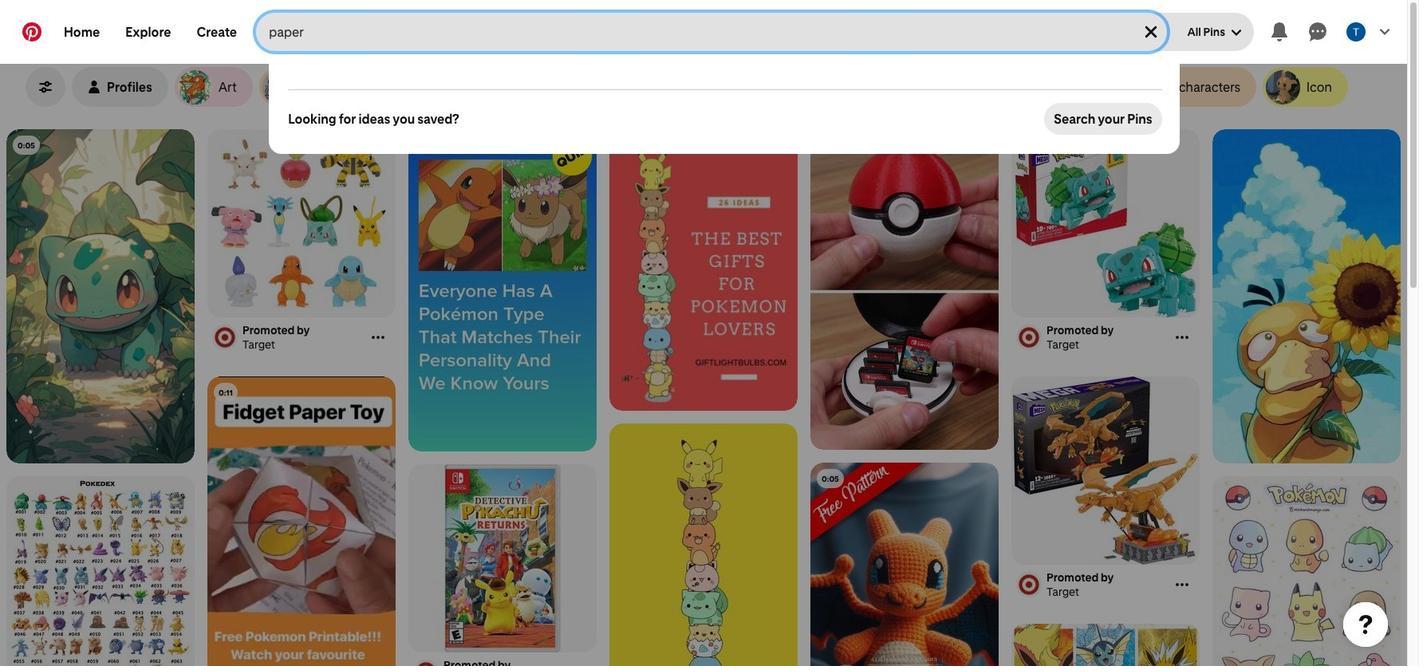Task type: locate. For each thing, give the bounding box(es) containing it.
list
[[0, 129, 1408, 666]]

this contains an image of: everyone has a pokémon type that matches their personality and we know yours image
[[409, 129, 597, 452]]

Search text field
[[269, 13, 1129, 51]]

this contains an image of: pin by ː͡ૢ་༘ ۪۪❁꫶ཻུ۪۪᭭⃟ ⃟----❌ on idea pins by you in 2022 | pokemon painting, cute pokemon wallpaper, pokemon image
[[1213, 129, 1402, 464]]

person image
[[88, 81, 101, 93]]

this contains an image of: pokeball switch cartridge case 3d printed image
[[811, 129, 999, 450]]

feel the heat with this highly detailed and poseable motion charizard, our most epic building set to date. build the model and turn the crank to watch charizard move back-and-forth as its wings flap and the lava moves. the detailed base includes interchangeable name plates in different languages for varied display options. this showstopping set is sure to be a highlight in any collection. image
[[1012, 377, 1200, 565]]

this contains an image of: charizard amigurumi image
[[811, 463, 999, 666]]

this contains an image of: image
[[610, 424, 798, 666], [6, 477, 195, 666]]

the kanto region pokémon bulbasaur is ready to battle with this 789-piece building set. featuring authentic details, including an opening mouth and poseable legs, you won't 'be-leaf' the display possibilities. this building set pairs well with other jumbo pokémon for endless building fun. image
[[1012, 129, 1200, 318]]

tara schultz image
[[1347, 22, 1366, 42]]

filter image
[[39, 81, 52, 93]]



Task type: vqa. For each thing, say whether or not it's contained in the screenshot.
This contains an image of: Pokeball Switch Cartridge Case 3D Printed
yes



Task type: describe. For each thing, give the bounding box(es) containing it.
0 horizontal spatial this contains an image of: image
[[6, 477, 195, 666]]

dropdown image
[[1232, 28, 1242, 37]]

this contains an image of: best gifts for pokemon lovers image
[[610, 129, 798, 412]]

build your pokémon team with this battle figure 10 pack. this target exclusive set includes 2-inch pikachu, squirtle, bulbasaur, charmander, snubbull, applin, litwick, mankey, and horsea plus a 4.5-inch electivire. they all feature authentic details and look like they jumped right out of the pokémon animated series. equipped with multiple types of pokémon, you'll be ready to battle any trainer from any region. officially licensed pokémon product from jazwares. ages 4+ includes: • (1) 2-inch pika image
[[208, 129, 396, 318]]

this contains an image of: pokemon kawaii image
[[1213, 477, 1402, 666]]

solve mysteries with the personality-packed detective pikachu! unravel a series of mysteries across ryme city with a tough-talking, coffee-loving pikachu and his human partner, tim goodman. when a jewel theft occurs, the case sets this great detective duo down a path filled with mystery. why did tim's father, harry, go missing? what is causing the pokémon-related incidents around ryme city? answer these questions and more by searching for clues, investigating scenes, and using your case notebook image
[[409, 465, 597, 653]]

this contains an image of: cute pokemon art: unveiling adorable masterpieces 2024 image
[[6, 129, 195, 464]]

prices may vary. contains a 100 piece jigsaw puzzle finished size is 15 x 11 inches made with 100% recycled paperboard large puzzle pieces are sized perfect for little puzzler hands official licensee of the pokémon company international image
[[1012, 624, 1200, 666]]

1 horizontal spatial this contains an image of: image
[[610, 424, 798, 666]]



